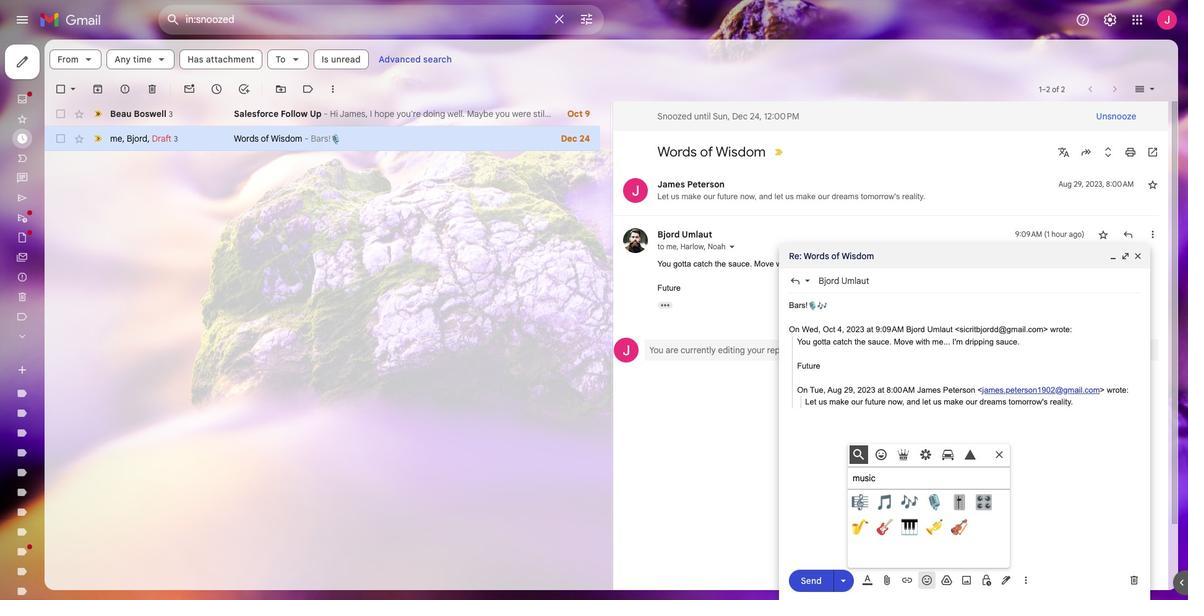 Task type: describe. For each thing, give the bounding box(es) containing it.
show trimmed content image
[[658, 302, 673, 309]]

1 – 2 of 2
[[1040, 85, 1066, 94]]

0 horizontal spatial wisdom
[[271, 133, 302, 144]]

now, inside on tue, aug 29, 2023 at 8:00 am james peterson < james.peterson1902@gmail.com > wrote: let us make our future now, and let us make our dreams tomorrow's reality.
[[888, 398, 905, 407]]

tomorrow's inside on tue, aug 29, 2023 at 8:00 am james peterson < james.peterson1902@gmail.com > wrote: let us make our future now, and let us make our dreams tomorrow's reality.
[[1009, 398, 1048, 407]]

🎼 image
[[852, 494, 869, 511]]

aug inside on tue, aug 29, 2023 at 8:00 am james peterson < james.peterson1902@gmail.com > wrote: let us make our future now, and let us make our dreams tomorrow's reality.
[[828, 385, 842, 395]]

reality. inside on tue, aug 29, 2023 at 8:00 am james peterson < james.peterson1902@gmail.com > wrote: let us make our future now, and let us make our dreams tomorrow's reality.
[[1051, 398, 1074, 407]]

james.peterson1902@gmail.com link
[[983, 385, 1101, 395]]

advanced search
[[379, 54, 452, 65]]

more send options image
[[838, 575, 850, 587]]

8:00 am inside cell
[[1107, 180, 1135, 189]]

is unread
[[322, 54, 361, 65]]

is
[[322, 54, 329, 65]]

close image
[[1134, 251, 1144, 261]]

minimize image
[[1109, 251, 1119, 261]]

0 vertical spatial 🎙 image
[[331, 134, 341, 145]]

in
[[789, 345, 796, 356]]

main menu image
[[15, 12, 30, 27]]

on wed, oct 4, 2023 at 9:09 am bjord umlaut <sicritbjordd@gmail.com> wrote:
[[789, 325, 1073, 334]]

currently
[[681, 345, 716, 356]]

me inside list
[[667, 242, 677, 251]]

gotta inside list
[[674, 259, 692, 269]]

and inside on tue, aug 29, 2023 at 8:00 am james peterson < james.peterson1902@gmail.com > wrote: let us make our future now, and let us make our dreams tomorrow's reality.
[[907, 398, 921, 407]]

2023 for 4,
[[847, 325, 865, 334]]

show
[[876, 345, 898, 356]]

snoozed until sun, dec 24, 12:00 pm
[[658, 111, 800, 122]]

bjord umlaut inside words of wisdom main content
[[658, 229, 713, 240]]

peterson inside list
[[688, 179, 725, 190]]

0 horizontal spatial dec
[[561, 133, 578, 144]]

🎚 image
[[951, 494, 968, 511]]

on for on wed, oct 4, 2023 at 9:09 am bjord umlaut <sicritbjordd@gmail.com> wrote:
[[789, 325, 800, 334]]

add to tasks image
[[238, 83, 250, 95]]

more image
[[327, 83, 339, 95]]

settings image
[[1103, 12, 1118, 27]]

1 your from the left
[[748, 345, 765, 356]]

(1
[[1045, 230, 1050, 239]]

tomorrow's inside words of wisdom main content
[[861, 192, 901, 201]]

are
[[666, 345, 679, 356]]

🎙 image inside message body text box
[[808, 301, 818, 311]]

wisdom inside re: words of wisdom 'dialog'
[[842, 251, 875, 262]]

toggle confidential mode image
[[981, 575, 993, 587]]

tue,
[[810, 385, 826, 395]]

aug 29, 2023, 8:00 am
[[1059, 180, 1135, 189]]

29, inside on tue, aug 29, 2023 at 8:00 am james peterson < james.peterson1902@gmail.com > wrote: let us make our future now, and let us make our dreams tomorrow's reality.
[[845, 385, 856, 395]]

james inside words of wisdom main content
[[658, 179, 685, 190]]

words inside 'dialog'
[[804, 251, 830, 262]]

beau boswell 3
[[110, 108, 173, 119]]

bjord inside row
[[127, 133, 147, 144]]

me... inside message body text box
[[933, 337, 951, 346]]

>
[[1101, 385, 1105, 395]]

1 horizontal spatial umlaut
[[842, 276, 870, 287]]

, left noah at the right
[[704, 242, 706, 251]]

3 inside beau boswell 3
[[169, 109, 173, 119]]

with inside message body text box
[[916, 337, 931, 346]]

support image
[[1076, 12, 1091, 27]]

🎵 image
[[877, 494, 894, 511]]

at for 8:00 am
[[878, 385, 885, 395]]

not starred checkbox for 8:00 am
[[1147, 178, 1159, 191]]

list inside words of wisdom main content
[[613, 166, 1159, 373]]

0 horizontal spatial words
[[234, 133, 259, 144]]

row containing beau boswell
[[45, 102, 600, 126]]

0 horizontal spatial words of wisdom
[[234, 133, 302, 144]]

search mail image
[[162, 9, 185, 31]]

boswell
[[134, 108, 166, 119]]

future inside words of wisdom main content
[[718, 192, 738, 201]]

window.
[[842, 345, 874, 356]]

aug inside aug 29, 2023, 8:00 am cell
[[1059, 180, 1072, 189]]

1
[[1040, 85, 1042, 94]]

any time
[[115, 54, 152, 65]]

draft
[[920, 345, 939, 356]]

1 horizontal spatial dec
[[733, 111, 748, 122]]

to button
[[268, 50, 309, 69]]

a
[[798, 345, 803, 356]]

dripping inside words of wisdom main content
[[826, 259, 855, 269]]

aug 29, 2023, 8:00 am cell
[[1059, 178, 1135, 191]]

bjord down re: words of wisdom
[[819, 276, 840, 287]]

bars! inside words of wisdom main content
[[311, 133, 331, 144]]

from
[[58, 54, 79, 65]]

me , bjord , draft 3
[[110, 133, 178, 144]]

make down the james peterson
[[682, 192, 702, 201]]

row containing me
[[45, 126, 600, 151]]

let us make our future now, and let us make our dreams tomorrow's reality.
[[658, 192, 926, 201]]

show your draft here. link
[[876, 345, 961, 356]]

make down 'separate'
[[830, 398, 850, 407]]

catch inside message body text box
[[834, 337, 853, 346]]

<sicritbjordd@gmail.com>
[[955, 325, 1049, 334]]

4,
[[838, 325, 845, 334]]

any
[[115, 54, 131, 65]]

and inside list
[[759, 192, 773, 201]]

to me , harlow , noah
[[658, 242, 726, 251]]

has attachment
[[188, 54, 255, 65]]

has attachment button
[[180, 50, 263, 69]]

0 vertical spatial -
[[324, 108, 328, 119]]

from button
[[50, 50, 102, 69]]

–
[[1042, 85, 1047, 94]]

show details image
[[729, 243, 736, 251]]

let inside list
[[658, 192, 669, 201]]

words of wisdom main content
[[45, 40, 1179, 601]]

to
[[658, 242, 665, 251]]

up
[[310, 108, 322, 119]]

unsnooze button
[[1087, 105, 1147, 128]]

0 horizontal spatial wrote:
[[1051, 325, 1073, 334]]

re:
[[789, 251, 802, 262]]

editing
[[718, 345, 746, 356]]

report spam image
[[119, 83, 131, 95]]

time
[[133, 54, 152, 65]]

clear search image
[[547, 7, 572, 32]]

bjord inside message body text box
[[907, 325, 926, 334]]

insert emoji ‪(⌘⇧2)‬ image
[[921, 575, 934, 587]]

james.peterson1902@gmail.com
[[983, 385, 1101, 395]]

any time button
[[107, 50, 175, 69]]

to
[[276, 54, 286, 65]]

9:09 am (1 hour ago)
[[1016, 230, 1085, 239]]

us down draft
[[934, 398, 942, 407]]

follow
[[281, 108, 308, 119]]

24,
[[750, 111, 762, 122]]

insert files using drive image
[[941, 575, 954, 587]]

advanced search button
[[374, 48, 457, 71]]

let inside on tue, aug 29, 2023 at 8:00 am james peterson < james.peterson1902@gmail.com > wrote: let us make our future now, and let us make our dreams tomorrow's reality.
[[806, 398, 817, 407]]

🎺 image
[[926, 519, 944, 536]]

dreams inside on tue, aug 29, 2023 at 8:00 am james peterson < james.peterson1902@gmail.com > wrote: let us make our future now, and let us make our dreams tomorrow's reality.
[[980, 398, 1007, 407]]

🎛 image
[[976, 494, 993, 511]]

beau
[[110, 108, 132, 119]]

🎶 image
[[818, 301, 828, 311]]

hour
[[1052, 230, 1068, 239]]

future inside words of wisdom main content
[[658, 284, 681, 293]]

sun,
[[713, 111, 730, 122]]

1 horizontal spatial wisdom
[[716, 144, 766, 160]]

, down beau
[[122, 133, 125, 144]]

you down to
[[658, 259, 671, 269]]

oct inside words of wisdom main content
[[568, 108, 583, 119]]

Search mail text field
[[186, 14, 545, 26]]

bjord umlaut inside re: words of wisdom 'dialog'
[[819, 276, 870, 287]]

peterson inside on tue, aug 29, 2023 at 8:00 am james peterson < james.peterson1902@gmail.com > wrote: let us make our future now, and let us make our dreams tomorrow's reality.
[[944, 385, 976, 395]]

james peterson
[[658, 179, 725, 190]]

draft
[[152, 133, 172, 144]]



Task type: locate. For each thing, give the bounding box(es) containing it.
0 vertical spatial dreams
[[832, 192, 859, 201]]

oct left 4,
[[823, 325, 836, 334]]

send
[[801, 576, 822, 587]]

3 right draft
[[174, 134, 178, 143]]

catch down the harlow
[[694, 259, 713, 269]]

umlaut up the harlow
[[682, 229, 713, 240]]

2
[[1047, 85, 1051, 94], [1062, 85, 1066, 94]]

gotta inside message body text box
[[813, 337, 831, 346]]

discard draft ‪(⌘⇧d)‬ image
[[1129, 575, 1141, 587]]

dreams up re: words of wisdom
[[832, 192, 859, 201]]

1 horizontal spatial the
[[855, 337, 866, 346]]

bars! down 'up'
[[311, 133, 331, 144]]

navigation
[[0, 40, 149, 601]]

sauce.
[[729, 259, 752, 269], [857, 259, 881, 269], [868, 337, 892, 346], [997, 337, 1020, 346]]

1 vertical spatial the
[[855, 337, 866, 346]]

0 horizontal spatial bjord umlaut
[[658, 229, 713, 240]]

i'm right re:
[[813, 259, 824, 269]]

i'm inside list
[[813, 259, 824, 269]]

1 horizontal spatial gotta
[[813, 337, 831, 346]]

29, left 2023,
[[1074, 180, 1084, 189]]

1 horizontal spatial move
[[894, 337, 914, 346]]

us up re:
[[786, 192, 794, 201]]

1 horizontal spatial future
[[866, 398, 886, 407]]

the left show
[[855, 337, 866, 346]]

1 vertical spatial let
[[806, 398, 817, 407]]

move inside words of wisdom main content
[[755, 259, 774, 269]]

i'm inside message body text box
[[953, 337, 963, 346]]

1 vertical spatial and
[[907, 398, 921, 407]]

1 vertical spatial on
[[798, 385, 808, 395]]

0 horizontal spatial the
[[715, 259, 726, 269]]

Message Body text field
[[789, 300, 1141, 557]]

oct left 9
[[568, 108, 583, 119]]

1 horizontal spatial 3
[[174, 134, 178, 143]]

salesforce follow up -
[[234, 108, 330, 119]]

you are currently editing your reply in a separate window. show your draft here.
[[650, 345, 961, 356]]

None checkbox
[[54, 83, 67, 95]]

0 horizontal spatial 29,
[[845, 385, 856, 395]]

0 vertical spatial the
[[715, 259, 726, 269]]

Not starred checkbox
[[1147, 178, 1159, 191], [1097, 228, 1110, 241]]

9:09 am
[[1016, 230, 1043, 239], [876, 325, 904, 334]]

dreams down <
[[980, 398, 1007, 407]]

bjord
[[127, 133, 147, 144], [658, 229, 680, 240], [819, 276, 840, 287], [907, 325, 926, 334]]

row
[[45, 102, 600, 126], [45, 126, 600, 151]]

1 horizontal spatial 2
[[1062, 85, 1066, 94]]

1 vertical spatial dec
[[561, 133, 578, 144]]

1 horizontal spatial peterson
[[944, 385, 976, 395]]

1 vertical spatial 3
[[174, 134, 178, 143]]

on left the tue,
[[798, 385, 808, 395]]

0 vertical spatial wrote:
[[1051, 325, 1073, 334]]

dec left 24,
[[733, 111, 748, 122]]

3
[[169, 109, 173, 119], [174, 134, 178, 143]]

wrote: right <sicritbjordd@gmail.com>
[[1051, 325, 1073, 334]]

peterson
[[688, 179, 725, 190], [944, 385, 976, 395]]

0 vertical spatial reality.
[[903, 192, 926, 201]]

you gotta catch the sauce. move with me... i'm dripping sauce. inside words of wisdom main content
[[658, 259, 881, 269]]

1 2 from the left
[[1047, 85, 1051, 94]]

not starred checkbox right aug 29, 2023, 8:00 am cell
[[1147, 178, 1159, 191]]

1 vertical spatial -
[[305, 133, 309, 144]]

1 vertical spatial catch
[[834, 337, 853, 346]]

1 horizontal spatial words
[[658, 144, 697, 160]]

8:00 am right 2023,
[[1107, 180, 1135, 189]]

🎻 image
[[951, 519, 968, 536]]

words of wisdom down until
[[658, 144, 766, 160]]

snooze image
[[211, 83, 223, 95]]

🎹 image
[[901, 519, 919, 536]]

noah
[[708, 242, 726, 251]]

0 horizontal spatial at
[[867, 325, 874, 334]]

2023 right 4,
[[847, 325, 865, 334]]

on tue, aug 29, 2023 at 8:00 am james peterson < james.peterson1902@gmail.com > wrote: let us make our future now, and let us make our dreams tomorrow's reality.
[[798, 385, 1129, 407]]

list containing james peterson
[[613, 166, 1159, 373]]

1 vertical spatial reality.
[[1051, 398, 1074, 407]]

of inside 'dialog'
[[832, 251, 840, 262]]

,
[[122, 133, 125, 144], [147, 133, 150, 144], [677, 242, 679, 251], [704, 242, 706, 251]]

me... down on wed, oct 4, 2023 at 9:09 am bjord umlaut <sicritbjordd@gmail.com> wrote:
[[933, 337, 951, 346]]

the
[[715, 259, 726, 269], [855, 337, 866, 346]]

wrote: right >
[[1108, 385, 1129, 395]]

umlaut inside words of wisdom main content
[[682, 229, 713, 240]]

of down salesforce
[[261, 133, 269, 144]]

1 vertical spatial you gotta catch the sauce. move with me... i'm dripping sauce.
[[798, 337, 1020, 346]]

12:00 pm
[[764, 111, 800, 122]]

1 vertical spatial james
[[918, 385, 941, 395]]

9:09 am left (1 on the top right of page
[[1016, 230, 1043, 239]]

you gotta catch the sauce. move with me... i'm dripping sauce. up type of response image
[[658, 259, 881, 269]]

bars!
[[311, 133, 331, 144], [789, 301, 808, 310]]

oct
[[568, 108, 583, 119], [823, 325, 836, 334]]

bars! left 🎶 icon
[[789, 301, 808, 310]]

0 horizontal spatial future
[[658, 284, 681, 293]]

gmail image
[[40, 7, 107, 32]]

bars! inside message body text box
[[789, 301, 808, 310]]

now, inside words of wisdom main content
[[741, 192, 757, 201]]

tomorrow's
[[861, 192, 901, 201], [1009, 398, 1048, 407]]

1 row from the top
[[45, 102, 600, 126]]

1 horizontal spatial and
[[907, 398, 921, 407]]

let inside words of wisdom main content
[[775, 192, 784, 201]]

let down the tue,
[[806, 398, 817, 407]]

until
[[695, 111, 711, 122]]

i'm down on wed, oct 4, 2023 at 9:09 am bjord umlaut <sicritbjordd@gmail.com> wrote:
[[953, 337, 963, 346]]

on left wed,
[[789, 325, 800, 334]]

1 vertical spatial me
[[667, 242, 677, 251]]

0 horizontal spatial not starred image
[[1097, 228, 1110, 241]]

1 horizontal spatial with
[[916, 337, 931, 346]]

9:09 am inside cell
[[1016, 230, 1043, 239]]

1 horizontal spatial tomorrow's
[[1009, 398, 1048, 407]]

- right 'up'
[[324, 108, 328, 119]]

dec left 24
[[561, 133, 578, 144]]

0 vertical spatial umlaut
[[682, 229, 713, 240]]

1 horizontal spatial not starred image
[[1147, 178, 1159, 191]]

bjord umlaut down re: words of wisdom
[[819, 276, 870, 287]]

catch inside list
[[694, 259, 713, 269]]

gotta down to me , harlow , noah
[[674, 259, 692, 269]]

0 horizontal spatial move
[[755, 259, 774, 269]]

and
[[759, 192, 773, 201], [907, 398, 921, 407]]

search
[[424, 54, 452, 65]]

0 vertical spatial dripping
[[826, 259, 855, 269]]

1 horizontal spatial words of wisdom
[[658, 144, 766, 160]]

0 vertical spatial with
[[777, 259, 791, 269]]

0 vertical spatial not starred image
[[1147, 178, 1159, 191]]

1 vertical spatial gotta
[[813, 337, 831, 346]]

delete image
[[146, 83, 159, 95]]

not starred image up 'minimize' icon
[[1097, 228, 1110, 241]]

2023 for 29,
[[858, 385, 876, 395]]

29, inside aug 29, 2023, 8:00 am cell
[[1074, 180, 1084, 189]]

not starred image for 9:09 am (1 hour ago)
[[1097, 228, 1110, 241]]

at down show
[[878, 385, 885, 395]]

move to image
[[275, 83, 287, 95]]

not starred checkbox for ago)
[[1097, 228, 1110, 241]]

1 horizontal spatial 29,
[[1074, 180, 1084, 189]]

future down you are currently editing your reply in a separate window. show your draft here.
[[798, 361, 821, 371]]

dreams inside words of wisdom main content
[[832, 192, 859, 201]]

more options image
[[1023, 575, 1030, 587]]

unsnooze
[[1097, 111, 1137, 122]]

separate
[[805, 345, 840, 356]]

9:09 am up show
[[876, 325, 904, 334]]

bjord inside list
[[658, 229, 680, 240]]

1 vertical spatial 8:00 am
[[887, 385, 915, 395]]

catch down 4,
[[834, 337, 853, 346]]

of inside row
[[261, 133, 269, 144]]

advanced
[[379, 54, 421, 65]]

on inside on tue, aug 29, 2023 at 8:00 am james peterson < james.peterson1902@gmail.com > wrote: let us make our future now, and let us make our dreams tomorrow's reality.
[[798, 385, 808, 395]]

0 vertical spatial james
[[658, 179, 685, 190]]

2 right –
[[1062, 85, 1066, 94]]

0 horizontal spatial umlaut
[[682, 229, 713, 240]]

james
[[658, 179, 685, 190], [918, 385, 941, 395]]

None checkbox
[[54, 108, 67, 120], [54, 133, 67, 145], [54, 108, 67, 120], [54, 133, 67, 145]]

future up the show trimmed content icon
[[658, 284, 681, 293]]

0 vertical spatial me...
[[793, 259, 811, 269]]

wrote: inside on tue, aug 29, 2023 at 8:00 am james peterson < james.peterson1902@gmail.com > wrote: let us make our future now, and let us make our dreams tomorrow's reality.
[[1108, 385, 1129, 395]]

not starred checkbox up 'minimize' icon
[[1097, 228, 1110, 241]]

1 horizontal spatial james
[[918, 385, 941, 395]]

at up window.
[[867, 325, 874, 334]]

move inside message body text box
[[894, 337, 914, 346]]

🎙 image
[[926, 494, 944, 511]]

dripping right re:
[[826, 259, 855, 269]]

dripping down <sicritbjordd@gmail.com>
[[966, 337, 994, 346]]

- bars!
[[302, 133, 331, 144]]

0 horizontal spatial not starred checkbox
[[1097, 228, 1110, 241]]

0 horizontal spatial -
[[305, 133, 309, 144]]

2023,
[[1086, 180, 1105, 189]]

0 horizontal spatial oct
[[568, 108, 583, 119]]

make up re:
[[797, 192, 816, 201]]

24
[[580, 133, 590, 144]]

row down 'up'
[[45, 126, 600, 151]]

🎙 image up wed,
[[808, 301, 818, 311]]

8:00 am
[[1107, 180, 1135, 189], [887, 385, 915, 395]]

dripping
[[826, 259, 855, 269], [966, 337, 994, 346]]

1 vertical spatial 29,
[[845, 385, 856, 395]]

bjord umlaut
[[658, 229, 713, 240], [819, 276, 870, 287]]

wisdom
[[271, 133, 302, 144], [716, 144, 766, 160], [842, 251, 875, 262]]

1 horizontal spatial not starred checkbox
[[1147, 178, 1159, 191]]

you down wed,
[[798, 337, 811, 346]]

oct inside message body text box
[[823, 325, 836, 334]]

🎙 image
[[331, 134, 341, 145], [808, 301, 818, 311]]

you gotta catch the sauce. move with me... i'm dripping sauce.
[[658, 259, 881, 269], [798, 337, 1020, 346]]

of right re:
[[832, 251, 840, 262]]

1 vertical spatial 2023
[[858, 385, 876, 395]]

future inside on tue, aug 29, 2023 at 8:00 am james peterson < james.peterson1902@gmail.com > wrote: let us make our future now, and let us make our dreams tomorrow's reality.
[[866, 398, 886, 407]]

make down here.
[[944, 398, 964, 407]]

umlaut up here.
[[928, 325, 953, 334]]

the inside message body text box
[[855, 337, 866, 346]]

future down show
[[866, 398, 886, 407]]

1 horizontal spatial let
[[806, 398, 817, 407]]

future
[[658, 284, 681, 293], [798, 361, 821, 371]]

1 vertical spatial wrote:
[[1108, 385, 1129, 395]]

3 right 'boswell'
[[169, 109, 173, 119]]

has
[[188, 54, 204, 65]]

0 horizontal spatial 8:00 am
[[887, 385, 915, 395]]

dripping inside message body text box
[[966, 337, 994, 346]]

of right –
[[1053, 85, 1060, 94]]

attach files image
[[882, 575, 894, 587]]

future
[[718, 192, 738, 201], [866, 398, 886, 407]]

words of wisdom
[[234, 133, 302, 144], [658, 144, 766, 160]]

1 vertical spatial bars!
[[789, 301, 808, 310]]

you gotta catch the sauce. move with me... i'm dripping sauce. inside message body text box
[[798, 337, 1020, 346]]

insert signature image
[[1001, 575, 1013, 587]]

archive image
[[92, 83, 104, 95]]

0 vertical spatial 8:00 am
[[1107, 180, 1135, 189]]

labels image
[[302, 83, 315, 95]]

8:00 am inside on tue, aug 29, 2023 at 8:00 am james peterson < james.peterson1902@gmail.com > wrote: let us make our future now, and let us make our dreams tomorrow's reality.
[[887, 385, 915, 395]]

insert link ‪(⌘k)‬ image
[[901, 575, 914, 587]]

0 vertical spatial and
[[759, 192, 773, 201]]

on for on tue, aug 29, 2023 at 8:00 am james peterson < james.peterson1902@gmail.com > wrote: let us make our future now, and let us make our dreams tomorrow's reality.
[[798, 385, 808, 395]]

attachment
[[206, 54, 255, 65]]

Search emojis text field
[[848, 468, 1010, 490]]

oct 9
[[568, 108, 590, 119]]

me... inside words of wisdom main content
[[793, 259, 811, 269]]

let down the james peterson
[[658, 192, 669, 201]]

1 horizontal spatial your
[[900, 345, 917, 356]]

unread
[[331, 54, 361, 65]]

1 horizontal spatial wrote:
[[1108, 385, 1129, 395]]

words of wisdom down salesforce
[[234, 133, 302, 144]]

make
[[682, 192, 702, 201], [797, 192, 816, 201], [830, 398, 850, 407], [944, 398, 964, 407]]

now,
[[741, 192, 757, 201], [888, 398, 905, 407]]

9:09 am (1 hour ago) cell
[[1016, 228, 1085, 241]]

0 vertical spatial bjord umlaut
[[658, 229, 713, 240]]

me right to
[[667, 242, 677, 251]]

0 vertical spatial aug
[[1059, 180, 1072, 189]]

list
[[613, 166, 1159, 373]]

harlow
[[681, 242, 704, 251]]

here.
[[941, 345, 961, 356]]

1 horizontal spatial me
[[667, 242, 677, 251]]

umlaut inside message body text box
[[928, 325, 953, 334]]

not starred image right aug 29, 2023, 8:00 am cell
[[1147, 178, 1159, 191]]

me... up type of response image
[[793, 259, 811, 269]]

you left are
[[650, 345, 664, 356]]

2 2 from the left
[[1062, 85, 1066, 94]]

i'm
[[813, 259, 824, 269], [953, 337, 963, 346]]

your
[[748, 345, 765, 356], [900, 345, 917, 356]]

aug right the tue,
[[828, 385, 842, 395]]

aug left 2023,
[[1059, 180, 1072, 189]]

at for 9:09 am
[[867, 325, 874, 334]]

your left draft
[[900, 345, 917, 356]]

catch
[[694, 259, 713, 269], [834, 337, 853, 346]]

bjord left draft
[[127, 133, 147, 144]]

me down beau
[[110, 133, 122, 144]]

let inside on tue, aug 29, 2023 at 8:00 am james peterson < james.peterson1902@gmail.com > wrote: let us make our future now, and let us make our dreams tomorrow's reality.
[[923, 398, 931, 407]]

re: words of wisdom dialog
[[780, 244, 1151, 601]]

2 right 1
[[1047, 85, 1051, 94]]

your left reply
[[748, 345, 765, 356]]

0 vertical spatial let
[[658, 192, 669, 201]]

0 horizontal spatial reality.
[[903, 192, 926, 201]]

pop out image
[[1121, 251, 1131, 261]]

of down until
[[700, 144, 713, 160]]

8:00 am down show
[[887, 385, 915, 395]]

james inside on tue, aug 29, 2023 at 8:00 am james peterson < james.peterson1902@gmail.com > wrote: let us make our future now, and let us make our dreams tomorrow's reality.
[[918, 385, 941, 395]]

aug
[[1059, 180, 1072, 189], [828, 385, 842, 395]]

wed,
[[802, 325, 821, 334]]

insert photo image
[[961, 575, 973, 587]]

words down salesforce
[[234, 133, 259, 144]]

us down the tue,
[[819, 398, 828, 407]]

ago)
[[1070, 230, 1085, 239]]

1 vertical spatial umlaut
[[842, 276, 870, 287]]

1 horizontal spatial catch
[[834, 337, 853, 346]]

29, right the tue,
[[845, 385, 856, 395]]

move left re:
[[755, 259, 774, 269]]

0 vertical spatial future
[[718, 192, 738, 201]]

1 horizontal spatial bjord umlaut
[[819, 276, 870, 287]]

2023 down window.
[[858, 385, 876, 395]]

🎸 image
[[877, 519, 894, 536]]

0 vertical spatial 9:09 am
[[1016, 230, 1043, 239]]

not starred image
[[1147, 178, 1159, 191], [1097, 228, 1110, 241]]

dec
[[733, 111, 748, 122], [561, 133, 578, 144]]

0 horizontal spatial dripping
[[826, 259, 855, 269]]

umlaut down re: words of wisdom
[[842, 276, 870, 287]]

send button
[[789, 570, 834, 592]]

1 horizontal spatial 8:00 am
[[1107, 180, 1135, 189]]

reality. inside list
[[903, 192, 926, 201]]

1 vertical spatial oct
[[823, 325, 836, 334]]

with down on wed, oct 4, 2023 at 9:09 am bjord umlaut <sicritbjordd@gmail.com> wrote:
[[916, 337, 931, 346]]

is unread button
[[314, 50, 369, 69]]

0 vertical spatial tomorrow's
[[861, 192, 901, 201]]

bjord umlaut up to me , harlow , noah
[[658, 229, 713, 240]]

salesforce
[[234, 108, 279, 119]]

- down follow
[[305, 133, 309, 144]]

2 row from the top
[[45, 126, 600, 151]]

gotta
[[674, 259, 692, 269], [813, 337, 831, 346]]

gotta down wed,
[[813, 337, 831, 346]]

3 inside me , bjord , draft 3
[[174, 134, 178, 143]]

future inside message body text box
[[798, 361, 821, 371]]

us down the james peterson
[[671, 192, 680, 201]]

row up '- bars!'
[[45, 102, 600, 126]]

snoozed
[[658, 111, 692, 122]]

1 vertical spatial at
[[878, 385, 885, 395]]

with inside words of wisdom main content
[[777, 259, 791, 269]]

the down noah at the right
[[715, 259, 726, 269]]

2023 inside on tue, aug 29, 2023 at 8:00 am james peterson < james.peterson1902@gmail.com > wrote: let us make our future now, and let us make our dreams tomorrow's reality.
[[858, 385, 876, 395]]

, left the harlow
[[677, 242, 679, 251]]

2 your from the left
[[900, 345, 917, 356]]

0 vertical spatial move
[[755, 259, 774, 269]]

🎙 image down the more image
[[331, 134, 341, 145]]

<
[[978, 385, 983, 395]]

1 vertical spatial move
[[894, 337, 914, 346]]

the inside list
[[715, 259, 726, 269]]

future down the james peterson
[[718, 192, 738, 201]]

at inside on tue, aug 29, 2023 at 8:00 am james peterson < james.peterson1902@gmail.com > wrote: let us make our future now, and let us make our dreams tomorrow's reality.
[[878, 385, 885, 395]]

reply
[[767, 345, 787, 356]]

0 horizontal spatial 🎙 image
[[331, 134, 341, 145]]

with up type of response image
[[777, 259, 791, 269]]

bjord up show your draft here. link
[[907, 325, 926, 334]]

dreams
[[832, 192, 859, 201], [980, 398, 1007, 407]]

9
[[585, 108, 590, 119]]

toggle split pane mode image
[[1134, 83, 1147, 95]]

me inside row
[[110, 133, 122, 144]]

0 horizontal spatial and
[[759, 192, 773, 201]]

let
[[658, 192, 669, 201], [806, 398, 817, 407]]

you inside message body text box
[[798, 337, 811, 346]]

you gotta catch the sauce. move with me... i'm dripping sauce. down on wed, oct 4, 2023 at 9:09 am bjord umlaut <sicritbjordd@gmail.com> wrote:
[[798, 337, 1020, 346]]

1 vertical spatial 🎙 image
[[808, 301, 818, 311]]

0 vertical spatial dec
[[733, 111, 748, 122]]

type of response image
[[789, 275, 802, 287]]

words right re:
[[804, 251, 830, 262]]

0 vertical spatial gotta
[[674, 259, 692, 269]]

0 horizontal spatial catch
[[694, 259, 713, 269]]

not starred image for aug 29, 2023, 8:00 am
[[1147, 178, 1159, 191]]

1 horizontal spatial bars!
[[789, 301, 808, 310]]

0 horizontal spatial let
[[658, 192, 669, 201]]

🎶 image
[[901, 494, 919, 511]]

9:09 am inside message body text box
[[876, 325, 904, 334]]

advanced search options image
[[575, 7, 599, 32]]

move left draft
[[894, 337, 914, 346]]

dec 24
[[561, 133, 590, 144]]

None search field
[[159, 5, 604, 35]]

0 vertical spatial at
[[867, 325, 874, 334]]

none checkbox inside words of wisdom main content
[[54, 83, 67, 95]]

bjord up to
[[658, 229, 680, 240]]

0 horizontal spatial gotta
[[674, 259, 692, 269]]

let
[[775, 192, 784, 201], [923, 398, 931, 407]]

1 horizontal spatial 🎙 image
[[808, 301, 818, 311]]

1 vertical spatial me...
[[933, 337, 951, 346]]

, left draft
[[147, 133, 150, 144]]

0 horizontal spatial your
[[748, 345, 765, 356]]

1 vertical spatial i'm
[[953, 337, 963, 346]]

0 vertical spatial i'm
[[813, 259, 824, 269]]

2 horizontal spatial wisdom
[[842, 251, 875, 262]]

re: words of wisdom
[[789, 251, 875, 262]]

1 horizontal spatial future
[[798, 361, 821, 371]]

words up the james peterson
[[658, 144, 697, 160]]

move
[[755, 259, 774, 269], [894, 337, 914, 346]]

1 vertical spatial 9:09 am
[[876, 325, 904, 334]]

0 vertical spatial me
[[110, 133, 122, 144]]

you
[[658, 259, 671, 269], [798, 337, 811, 346], [650, 345, 664, 356]]

🎷 image
[[852, 519, 869, 536]]



Task type: vqa. For each thing, say whether or not it's contained in the screenshot.
first "Notes" from the bottom of the Main Content containing Any time
no



